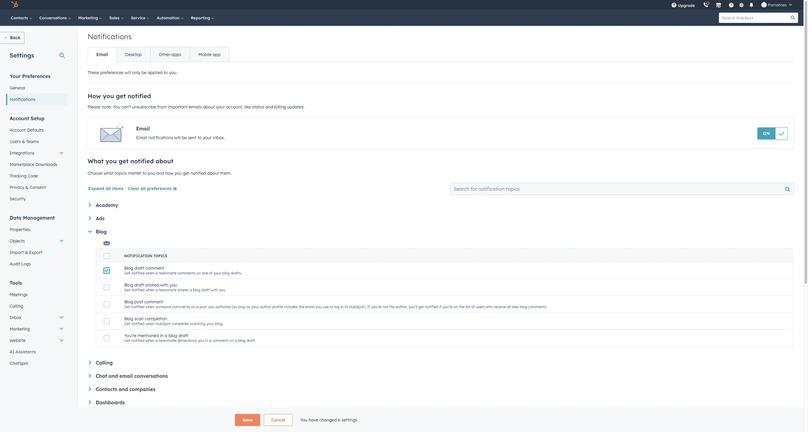 Task type: describe. For each thing, give the bounding box(es) containing it.
dashboards
[[96, 400, 125, 406]]

how you get notified
[[88, 92, 151, 100]]

users & teams link
[[6, 136, 68, 147]]

not
[[383, 305, 389, 309]]

export
[[29, 250, 42, 255]]

caret image for contacts and companies
[[89, 387, 91, 391]]

ai assistants link
[[6, 346, 68, 358]]

0 horizontal spatial with
[[160, 282, 169, 288]]

Search for notification topics search field
[[451, 183, 796, 195]]

your inside blog post comment get notified when someone comments on a post you authored (as long as your author profile includes the email you use to log in to hubspot). if you're not the author, you'll get notified if you're on the list of users who receive all new blog comments.
[[252, 305, 259, 309]]

when for post
[[146, 305, 155, 309]]

notified up scan
[[132, 305, 145, 309]]

account for account defaults
[[10, 128, 26, 133]]

on inside you're mentioned in a blog draft get notified when a teammate @mentions you in a comment on a blog draft.
[[230, 339, 234, 343]]

to right applied
[[164, 70, 168, 75]]

you up note:
[[103, 92, 114, 100]]

get up can't at the left of page
[[116, 92, 126, 100]]

properties link
[[6, 224, 68, 235]]

when inside you're mentioned in a blog draft get notified when a teammate @mentions you in a comment on a blog draft.
[[146, 339, 155, 343]]

matter
[[128, 171, 142, 176]]

what you get notified about
[[88, 157, 174, 165]]

1 horizontal spatial notifications
[[88, 32, 132, 41]]

can't
[[121, 104, 131, 110]]

blog inside blog draft comment get notified when a teammate comments on one of your blog drafts.
[[222, 271, 230, 276]]

1 vertical spatial be
[[182, 135, 187, 140]]

save button
[[235, 414, 260, 426]]

chat and email conversations
[[96, 373, 168, 379]]

teammate inside you're mentioned in a blog draft get notified when a teammate @mentions you in a comment on a blog draft.
[[159, 339, 177, 343]]

privacy
[[10, 185, 24, 190]]

you. inside blog draft shared with you get notified when a teammate shares a blog draft with you.
[[219, 288, 226, 292]]

you left authored
[[208, 305, 215, 309]]

users
[[10, 139, 21, 144]]

1 vertical spatial about
[[156, 157, 174, 165]]

0 horizontal spatial in
[[160, 333, 164, 339]]

service
[[131, 15, 147, 20]]

will for be
[[175, 135, 181, 140]]

notifications link
[[6, 94, 68, 105]]

choose
[[88, 171, 103, 176]]

author
[[260, 305, 271, 309]]

when for draft
[[146, 271, 155, 276]]

0 horizontal spatial email
[[119, 373, 133, 379]]

email inside button
[[96, 52, 108, 57]]

inbox.
[[213, 135, 225, 140]]

caret image for chat and email conversations
[[89, 374, 91, 378]]

back
[[10, 35, 20, 40]]

long
[[238, 305, 246, 309]]

caret image for dashboards
[[89, 401, 91, 405]]

calling link
[[6, 301, 68, 312]]

notifications
[[148, 135, 173, 140]]

blog for blog draft shared with you get notified when a teammate shares a blog draft with you.
[[124, 282, 133, 288]]

blog for blog draft comment get notified when a teammate comments on one of your blog drafts.
[[124, 266, 133, 271]]

help image
[[729, 3, 735, 8]]

your left account, at top left
[[216, 104, 225, 110]]

to right sent
[[198, 135, 202, 140]]

academy button
[[89, 202, 793, 208]]

items
[[112, 186, 124, 191]]

marketing inside button
[[10, 326, 30, 332]]

upgrade
[[679, 3, 695, 8]]

blog for blog scan completion get notified when hubspot completes scanning your blog.
[[124, 316, 133, 322]]

data
[[10, 215, 21, 221]]

automation link
[[153, 10, 187, 26]]

comments inside blog draft comment get notified when a teammate comments on one of your blog drafts.
[[178, 271, 196, 276]]

when for scan
[[146, 322, 155, 326]]

contacts and companies button
[[89, 386, 793, 393]]

integrations button
[[6, 147, 68, 159]]

search button
[[789, 13, 799, 23]]

on inside blog draft comment get notified when a teammate comments on one of your blog drafts.
[[197, 271, 201, 276]]

pomatoes
[[769, 2, 787, 7]]

blog post comment get notified when someone comments on a post you authored (as long as your author profile includes the email you use to log in to hubspot). if you're not the author, you'll get notified if you're on the list of users who receive all new blog comments.
[[124, 299, 548, 309]]

mentioned
[[138, 333, 159, 339]]

comment inside you're mentioned in a blog draft get notified when a teammate @mentions you in a comment on a blog draft.
[[213, 339, 229, 343]]

get inside you're mentioned in a blog draft get notified when a teammate @mentions you in a comment on a blog draft.
[[124, 339, 130, 343]]

Search HubSpot search field
[[720, 13, 793, 23]]

notified inside you're mentioned in a blog draft get notified when a teammate @mentions you in a comment on a blog draft.
[[132, 339, 145, 343]]

get right how
[[183, 171, 190, 176]]

you're mentioned in a blog draft get notified when a teammate @mentions you in a comment on a blog draft.
[[124, 333, 256, 343]]

marketing button
[[6, 323, 68, 335]]

other apps button
[[150, 47, 190, 62]]

how
[[88, 92, 101, 100]]

1 the from the left
[[299, 305, 305, 309]]

save
[[243, 418, 253, 423]]

1 vertical spatial email
[[136, 126, 150, 132]]

contacts for contacts and companies
[[96, 386, 117, 393]]

calling inside tools element
[[10, 304, 23, 309]]

to left log
[[330, 305, 334, 309]]

privacy & consent
[[10, 185, 46, 190]]

all inside blog post comment get notified when someone comments on a post you authored (as long as your author profile includes the email you use to log in to hubspot). if you're not the author, you'll get notified if you're on the list of users who receive all new blog comments.
[[507, 305, 511, 309]]

security link
[[6, 193, 68, 205]]

settings.
[[342, 418, 358, 423]]

inbox
[[10, 315, 21, 320]]

mobile app button
[[190, 47, 229, 62]]

2 vertical spatial about
[[207, 171, 219, 176]]

blog for blog
[[96, 229, 107, 235]]

ai assistants
[[10, 349, 36, 355]]

objects button
[[6, 235, 68, 247]]

caret image for calling
[[89, 361, 91, 365]]

account defaults link
[[6, 125, 68, 136]]

author,
[[396, 305, 408, 309]]

scanning
[[190, 322, 206, 326]]

teammate inside blog draft comment get notified when a teammate comments on one of your blog drafts.
[[159, 271, 177, 276]]

1 horizontal spatial post
[[200, 305, 207, 309]]

tools
[[10, 280, 22, 286]]

0 vertical spatial about
[[203, 104, 215, 110]]

profile
[[272, 305, 283, 309]]

chat
[[96, 373, 107, 379]]

marketplace downloads
[[10, 162, 58, 167]]

blog down completes
[[169, 333, 177, 339]]

assistants
[[16, 349, 36, 355]]

website
[[10, 338, 26, 343]]

of inside blog post comment get notified when someone comments on a post you authored (as long as your author profile includes the email you use to log in to hubspot). if you're not the author, you'll get notified if you're on the list of users who receive all new blog comments.
[[472, 305, 475, 309]]

to right log
[[345, 305, 348, 309]]

a inside blog post comment get notified when someone comments on a post you authored (as long as your author profile includes the email you use to log in to hubspot). if you're not the author, you'll get notified if you're on the list of users who receive all new blog comments.
[[197, 305, 199, 309]]

0 horizontal spatial post
[[134, 299, 143, 305]]

unsubscribe
[[132, 104, 156, 110]]

your inside blog draft comment get notified when a teammate comments on one of your blog drafts.
[[214, 271, 221, 276]]

calling icon button
[[702, 1, 712, 9]]

cancel
[[272, 418, 286, 423]]

setup
[[31, 115, 45, 121]]

marketplace
[[10, 162, 34, 167]]

marketplaces button
[[713, 0, 726, 10]]

calling button
[[89, 360, 793, 366]]

notified left if
[[425, 305, 439, 309]]

blog left draft.
[[238, 339, 246, 343]]

get for blog draft comment
[[124, 271, 130, 276]]

& for export
[[25, 250, 28, 255]]

1 you're from the left
[[372, 305, 382, 309]]

please
[[88, 104, 101, 110]]

your preferences element
[[6, 73, 68, 105]]

comment for blog post comment
[[144, 299, 163, 305]]

account setup
[[10, 115, 45, 121]]

caret image for ads
[[89, 216, 91, 220]]

you have changed 6 settings.
[[300, 418, 358, 423]]

hubspot image
[[11, 1, 18, 8]]

0 vertical spatial preferences
[[100, 70, 124, 75]]

you'll
[[409, 305, 418, 309]]

on left list
[[454, 305, 458, 309]]

objects
[[10, 238, 25, 244]]

notification topics
[[124, 254, 167, 258]]

get for blog scan completion
[[124, 322, 130, 326]]

account setup element
[[6, 115, 68, 205]]

logs
[[21, 261, 31, 267]]

chat and email conversations button
[[89, 373, 793, 379]]

ads button
[[89, 216, 793, 222]]

and left billing
[[266, 104, 273, 110]]

get inside blog post comment get notified when someone comments on a post you authored (as long as your author profile includes the email you use to log in to hubspot). if you're not the author, you'll get notified if you're on the list of users who receive all new blog comments.
[[419, 305, 424, 309]]

email notifications will be sent to your inbox.
[[136, 135, 225, 140]]

2 vertical spatial email
[[136, 135, 147, 140]]

mobile
[[199, 52, 212, 57]]

blog for blog post comment get notified when someone comments on a post you authored (as long as your author profile includes the email you use to log in to hubspot). if you're not the author, you'll get notified if you're on the list of users who receive all new blog comments.
[[124, 299, 133, 305]]

1 horizontal spatial with
[[211, 288, 218, 292]]

expand
[[88, 186, 104, 191]]

get inside blog draft shared with you get notified when a teammate shares a blog draft with you.
[[124, 288, 130, 292]]

tracking
[[10, 173, 26, 179]]

authored
[[216, 305, 231, 309]]

you up what
[[106, 157, 117, 165]]

of inside blog draft comment get notified when a teammate comments on one of your blog drafts.
[[209, 271, 213, 276]]

other
[[159, 52, 170, 57]]



Task type: locate. For each thing, give the bounding box(es) containing it.
1 vertical spatial you
[[300, 418, 308, 423]]

and down chat and email conversations
[[119, 386, 128, 393]]

notified inside 'blog scan completion get notified when hubspot completes scanning your blog.'
[[132, 322, 145, 326]]

be right only
[[142, 70, 147, 75]]

will left sent
[[175, 135, 181, 140]]

notified left shared
[[132, 288, 145, 292]]

4 get from the top
[[124, 322, 130, 326]]

audit
[[10, 261, 20, 267]]

all left new
[[507, 305, 511, 309]]

when
[[146, 271, 155, 276], [146, 288, 155, 292], [146, 305, 155, 309], [146, 322, 155, 326], [146, 339, 155, 343]]

log
[[335, 305, 340, 309]]

0 vertical spatial email
[[96, 52, 108, 57]]

2 vertical spatial comment
[[213, 339, 229, 343]]

your right as
[[252, 305, 259, 309]]

get for blog post comment
[[124, 305, 130, 309]]

email left use
[[306, 305, 315, 309]]

caret image inside blog dropdown button
[[88, 231, 92, 233]]

0 vertical spatial will
[[125, 70, 131, 75]]

get inside blog post comment get notified when someone comments on a post you authored (as long as your author profile includes the email you use to log in to hubspot). if you're not the author, you'll get notified if you're on the list of users who receive all new blog comments.
[[124, 305, 130, 309]]

0 vertical spatial topics
[[115, 171, 127, 176]]

3 the from the left
[[459, 305, 465, 309]]

of right list
[[472, 305, 475, 309]]

preferences right "these"
[[100, 70, 124, 75]]

1 vertical spatial marketing
[[10, 326, 30, 332]]

sales link
[[106, 10, 127, 26]]

& for teams
[[22, 139, 25, 144]]

2 vertical spatial caret image
[[89, 387, 91, 391]]

1 vertical spatial teammate
[[159, 288, 177, 292]]

notifications down sales
[[88, 32, 132, 41]]

blog
[[222, 271, 230, 276], [193, 288, 201, 292], [520, 305, 528, 309], [169, 333, 177, 339], [238, 339, 246, 343]]

5 get from the top
[[124, 339, 130, 343]]

account up the account defaults
[[10, 115, 29, 121]]

data management
[[10, 215, 55, 221]]

3 when from the top
[[146, 305, 155, 309]]

1 vertical spatial calling
[[96, 360, 113, 366]]

2 horizontal spatial all
[[507, 305, 511, 309]]

in inside blog post comment get notified when someone comments on a post you authored (as long as your author profile includes the email you use to log in to hubspot). if you're not the author, you'll get notified if you're on the list of users who receive all new blog comments.
[[341, 305, 344, 309]]

apps
[[171, 52, 181, 57]]

clear all preferences button
[[128, 186, 179, 193]]

menu
[[668, 0, 797, 10]]

like
[[244, 104, 251, 110]]

the right includes
[[299, 305, 305, 309]]

calling icon image
[[704, 2, 709, 8]]

0 vertical spatial be
[[142, 70, 147, 75]]

get inside 'blog scan completion get notified when hubspot completes scanning your blog.'
[[124, 322, 130, 326]]

calling up chat on the bottom left of the page
[[96, 360, 113, 366]]

2 get from the top
[[124, 288, 130, 292]]

with up authored
[[211, 288, 218, 292]]

if
[[368, 305, 371, 309]]

0 horizontal spatial will
[[125, 70, 131, 75]]

teammate down hubspot
[[159, 339, 177, 343]]

& right privacy
[[25, 185, 28, 190]]

caret image inside ads dropdown button
[[89, 216, 91, 220]]

notified up matter
[[130, 157, 154, 165]]

blog inside blog post comment get notified when someone comments on a post you authored (as long as your author profile includes the email you use to log in to hubspot). if you're not the author, you'll get notified if you're on the list of users who receive all new blog comments.
[[520, 305, 528, 309]]

the right not
[[390, 305, 395, 309]]

blog button
[[88, 229, 793, 235]]

marketplaces image
[[717, 3, 722, 8]]

your left inbox.
[[203, 135, 212, 140]]

0 vertical spatial caret image
[[89, 203, 91, 207]]

0 horizontal spatial you
[[113, 104, 120, 110]]

blog right new
[[520, 305, 528, 309]]

users & teams
[[10, 139, 39, 144]]

all for clear
[[141, 186, 146, 191]]

on
[[764, 131, 771, 136]]

upgrade image
[[672, 3, 677, 8]]

navigation containing email
[[88, 47, 230, 62]]

comments
[[178, 271, 196, 276], [172, 305, 190, 309]]

1 horizontal spatial you
[[300, 418, 308, 423]]

you right how
[[175, 171, 182, 176]]

and left how
[[156, 171, 164, 176]]

1 caret image from the top
[[89, 203, 91, 207]]

search image
[[792, 16, 796, 20]]

get right you'll
[[419, 305, 424, 309]]

hubspot).
[[349, 305, 367, 309]]

1 when from the top
[[146, 271, 155, 276]]

1 horizontal spatial be
[[182, 135, 187, 140]]

you. up authored
[[219, 288, 226, 292]]

be left sent
[[182, 135, 187, 140]]

get up matter
[[119, 157, 129, 165]]

be
[[142, 70, 147, 75], [182, 135, 187, 140]]

caret image for academy
[[89, 203, 91, 207]]

notifications down general
[[10, 97, 35, 102]]

account for account setup
[[10, 115, 29, 121]]

dashboards button
[[89, 400, 793, 406]]

0 horizontal spatial calling
[[10, 304, 23, 309]]

2 caret image from the top
[[89, 361, 91, 365]]

1 horizontal spatial marketing
[[78, 15, 99, 20]]

caret image inside chat and email conversations 'dropdown button'
[[89, 374, 91, 378]]

menu item
[[700, 0, 701, 10]]

teammate up blog draft shared with you get notified when a teammate shares a blog draft with you.
[[159, 271, 177, 276]]

settings image
[[739, 3, 745, 8]]

someone
[[156, 305, 171, 309]]

cancel button
[[264, 414, 293, 426]]

audit logs
[[10, 261, 31, 267]]

blog draft comment get notified when a teammate comments on one of your blog drafts.
[[124, 266, 242, 276]]

0 horizontal spatial notifications
[[10, 97, 35, 102]]

in right log
[[341, 305, 344, 309]]

conversations
[[134, 373, 168, 379]]

email left notifications
[[136, 135, 147, 140]]

on left one
[[197, 271, 201, 276]]

post up scan
[[134, 299, 143, 305]]

data management element
[[6, 215, 68, 270]]

will left only
[[125, 70, 131, 75]]

1 vertical spatial you.
[[219, 288, 226, 292]]

1 horizontal spatial in
[[205, 339, 208, 343]]

import & export
[[10, 250, 42, 255]]

1 horizontal spatial you.
[[219, 288, 226, 292]]

preferences
[[22, 73, 50, 79]]

mobile app
[[199, 52, 221, 57]]

1 horizontal spatial the
[[390, 305, 395, 309]]

comment down the blog.
[[213, 339, 229, 343]]

of right one
[[209, 271, 213, 276]]

contacts for contacts
[[11, 15, 29, 20]]

completion
[[145, 316, 167, 322]]

notifications inside your preferences element
[[10, 97, 35, 102]]

teams
[[26, 139, 39, 144]]

shares
[[178, 288, 189, 292]]

all for expand
[[106, 186, 111, 191]]

will for only
[[125, 70, 131, 75]]

0 vertical spatial account
[[10, 115, 29, 121]]

billing
[[275, 104, 286, 110]]

5 when from the top
[[146, 339, 155, 343]]

you up clear all preferences
[[148, 171, 155, 176]]

0 horizontal spatial topics
[[115, 171, 127, 176]]

the left list
[[459, 305, 465, 309]]

service link
[[127, 10, 153, 26]]

1 vertical spatial comment
[[144, 299, 163, 305]]

@mentions
[[178, 339, 197, 343]]

about left them.
[[207, 171, 219, 176]]

navigation
[[88, 47, 230, 62]]

2 horizontal spatial the
[[459, 305, 465, 309]]

to
[[164, 70, 168, 75], [198, 135, 202, 140], [143, 171, 147, 176], [330, 305, 334, 309], [345, 305, 348, 309]]

3 caret image from the top
[[89, 387, 91, 391]]

only
[[132, 70, 140, 75]]

0 vertical spatial comment
[[146, 266, 164, 271]]

changed
[[320, 418, 337, 423]]

2 teammate from the top
[[159, 288, 177, 292]]

when inside blog draft shared with you get notified when a teammate shares a blog draft with you.
[[146, 288, 155, 292]]

contacts down hubspot link
[[11, 15, 29, 20]]

what
[[104, 171, 114, 176]]

2 vertical spatial teammate
[[159, 339, 177, 343]]

privacy & consent link
[[6, 182, 68, 193]]

0 vertical spatial email
[[306, 305, 315, 309]]

you're
[[124, 333, 136, 339]]

and right chat on the bottom left of the page
[[109, 373, 118, 379]]

& inside data management 'element'
[[25, 250, 28, 255]]

your left the blog.
[[207, 322, 214, 326]]

you inside blog draft shared with you get notified when a teammate shares a blog draft with you.
[[170, 282, 177, 288]]

notified down scan
[[132, 339, 145, 343]]

1 horizontal spatial will
[[175, 135, 181, 140]]

0 vertical spatial calling
[[10, 304, 23, 309]]

with right shared
[[160, 282, 169, 288]]

contacts link
[[7, 10, 36, 26]]

preferences down choose what topics matter to you and how you get notified about them.
[[147, 186, 172, 191]]

you left use
[[316, 305, 322, 309]]

teammate left shares
[[159, 288, 177, 292]]

these
[[88, 70, 99, 75]]

notified left them.
[[191, 171, 206, 176]]

0 horizontal spatial of
[[209, 271, 213, 276]]

comment down shared
[[144, 299, 163, 305]]

1 horizontal spatial of
[[472, 305, 475, 309]]

contacts inside contacts link
[[11, 15, 29, 20]]

blog scan completion get notified when hubspot completes scanning your blog.
[[124, 316, 224, 326]]

when inside blog post comment get notified when someone comments on a post you authored (as long as your author profile includes the email you use to log in to hubspot). if you're not the author, you'll get notified if you're on the list of users who receive all new blog comments.
[[146, 305, 155, 309]]

1 get from the top
[[124, 271, 130, 276]]

marketing left sales
[[78, 15, 99, 20]]

back link
[[0, 32, 24, 44]]

email button
[[88, 47, 117, 62]]

to right matter
[[143, 171, 147, 176]]

1 horizontal spatial you're
[[443, 305, 453, 309]]

security
[[10, 196, 26, 202]]

management
[[23, 215, 55, 221]]

1 vertical spatial comments
[[172, 305, 190, 309]]

you left 'have'
[[300, 418, 308, 423]]

1 vertical spatial of
[[472, 305, 475, 309]]

blog inside 'blog scan completion get notified when hubspot completes scanning your blog.'
[[124, 316, 133, 322]]

6
[[338, 418, 341, 423]]

preferences inside 'button'
[[147, 186, 172, 191]]

please note: you can't unsubscribe from important emails about your account, like status and billing updates.
[[88, 104, 305, 110]]

caret image inside the dashboards dropdown button
[[89, 401, 91, 405]]

draft.
[[247, 339, 256, 343]]

code
[[28, 173, 38, 179]]

all inside 'button'
[[141, 186, 146, 191]]

choose what topics matter to you and how you get notified about them.
[[88, 171, 232, 176]]

1 horizontal spatial preferences
[[147, 186, 172, 191]]

account up users
[[10, 128, 26, 133]]

your preferences
[[10, 73, 50, 79]]

with
[[160, 282, 169, 288], [211, 288, 218, 292]]

draft inside you're mentioned in a blog draft get notified when a teammate @mentions you in a comment on a blog draft.
[[179, 333, 188, 339]]

& for consent
[[25, 185, 28, 190]]

2 when from the top
[[146, 288, 155, 292]]

topics right notification
[[154, 254, 167, 258]]

1 vertical spatial email
[[119, 373, 133, 379]]

caret image inside calling dropdown button
[[89, 361, 91, 365]]

from
[[157, 104, 167, 110]]

0 vertical spatial marketing
[[78, 15, 99, 20]]

1 vertical spatial contacts
[[96, 386, 117, 393]]

marketing link
[[75, 10, 106, 26]]

teammate
[[159, 271, 177, 276], [159, 288, 177, 292], [159, 339, 177, 343]]

0 vertical spatial you
[[113, 104, 120, 110]]

you left shares
[[170, 282, 177, 288]]

important
[[168, 104, 188, 110]]

1 horizontal spatial calling
[[96, 360, 113, 366]]

& left export
[[25, 250, 28, 255]]

notified
[[128, 92, 151, 100], [130, 157, 154, 165], [191, 171, 206, 176], [132, 271, 145, 276], [132, 288, 145, 292], [132, 305, 145, 309], [425, 305, 439, 309], [132, 322, 145, 326], [132, 339, 145, 343]]

draft inside blog draft comment get notified when a teammate comments on one of your blog drafts.
[[134, 266, 144, 271]]

caret image inside contacts and companies dropdown button
[[89, 387, 91, 391]]

tools element
[[6, 280, 68, 369]]

blog inside blog draft shared with you get notified when a teammate shares a blog draft with you.
[[124, 282, 133, 288]]

2 vertical spatial &
[[25, 250, 28, 255]]

3 teammate from the top
[[159, 339, 177, 343]]

notified inside blog draft shared with you get notified when a teammate shares a blog draft with you.
[[132, 288, 145, 292]]

comments up 'blog scan completion get notified when hubspot completes scanning your blog.'
[[172, 305, 190, 309]]

0 horizontal spatial contacts
[[11, 15, 29, 20]]

desktop
[[125, 52, 142, 57]]

comment inside blog draft comment get notified when a teammate comments on one of your blog drafts.
[[146, 266, 164, 271]]

a inside blog draft comment get notified when a teammate comments on one of your blog drafts.
[[156, 271, 158, 276]]

updates.
[[287, 104, 305, 110]]

account
[[10, 115, 29, 121], [10, 128, 26, 133]]

2 the from the left
[[390, 305, 395, 309]]

topics right what
[[115, 171, 127, 176]]

who
[[486, 305, 493, 309]]

comment inside blog post comment get notified when someone comments on a post you authored (as long as your author profile includes the email you use to log in to hubspot). if you're not the author, you'll get notified if you're on the list of users who receive all new blog comments.
[[144, 299, 163, 305]]

emails
[[189, 104, 202, 110]]

0 horizontal spatial preferences
[[100, 70, 124, 75]]

menu containing pomatoes
[[668, 0, 797, 10]]

notified up unsubscribe
[[128, 92, 151, 100]]

all right clear
[[141, 186, 146, 191]]

0 vertical spatial contacts
[[11, 15, 29, 20]]

1 vertical spatial topics
[[154, 254, 167, 258]]

0 vertical spatial of
[[209, 271, 213, 276]]

audit logs link
[[6, 258, 68, 270]]

draft left shared
[[134, 282, 144, 288]]

and
[[266, 104, 273, 110], [156, 171, 164, 176], [109, 373, 118, 379], [119, 386, 128, 393]]

hubspot link
[[7, 1, 23, 8]]

blog inside blog post comment get notified when someone comments on a post you authored (as long as your author profile includes the email you use to log in to hubspot). if you're not the author, you'll get notified if you're on the list of users who receive all new blog comments.
[[124, 299, 133, 305]]

1 vertical spatial account
[[10, 128, 26, 133]]

email up notifications
[[136, 126, 150, 132]]

in down hubspot
[[160, 333, 164, 339]]

1 teammate from the top
[[159, 271, 177, 276]]

comment down notification topics
[[146, 266, 164, 271]]

& right users
[[22, 139, 25, 144]]

account inside 'link'
[[10, 128, 26, 133]]

1 account from the top
[[10, 115, 29, 121]]

when inside 'blog scan completion get notified when hubspot completes scanning your blog.'
[[146, 322, 155, 326]]

0 horizontal spatial the
[[299, 305, 305, 309]]

contacts up dashboards
[[96, 386, 117, 393]]

0 horizontal spatial all
[[106, 186, 111, 191]]

1 horizontal spatial email
[[306, 305, 315, 309]]

you're
[[372, 305, 382, 309], [443, 305, 453, 309]]

draft down completes
[[179, 333, 188, 339]]

1 vertical spatial preferences
[[147, 186, 172, 191]]

&
[[22, 139, 25, 144], [25, 185, 28, 190], [25, 250, 28, 255]]

1 vertical spatial &
[[25, 185, 28, 190]]

notified down notification
[[132, 271, 145, 276]]

1 vertical spatial will
[[175, 135, 181, 140]]

notified up you're
[[132, 322, 145, 326]]

4 when from the top
[[146, 322, 155, 326]]

you. right applied
[[169, 70, 177, 75]]

a
[[156, 271, 158, 276], [156, 288, 158, 292], [190, 288, 192, 292], [197, 305, 199, 309], [165, 333, 167, 339], [156, 339, 158, 343], [209, 339, 211, 343], [235, 339, 237, 343]]

get inside blog draft comment get notified when a teammate comments on one of your blog drafts.
[[124, 271, 130, 276]]

blog inside blog draft comment get notified when a teammate comments on one of your blog drafts.
[[124, 266, 133, 271]]

0 vertical spatial notifications
[[88, 32, 132, 41]]

all left items
[[106, 186, 111, 191]]

notifications image
[[749, 3, 755, 8]]

0 vertical spatial you.
[[169, 70, 177, 75]]

comments up shares
[[178, 271, 196, 276]]

1 horizontal spatial topics
[[154, 254, 167, 258]]

ai
[[10, 349, 14, 355]]

0 vertical spatial &
[[22, 139, 25, 144]]

tyler black image
[[762, 2, 768, 8]]

calling
[[10, 304, 23, 309], [96, 360, 113, 366]]

2 you're from the left
[[443, 305, 453, 309]]

account defaults
[[10, 128, 44, 133]]

marketplace downloads link
[[6, 159, 68, 170]]

draft down one
[[202, 288, 210, 292]]

caret image for blog
[[88, 231, 92, 233]]

1 vertical spatial caret image
[[89, 361, 91, 365]]

about up how
[[156, 157, 174, 165]]

email up contacts and companies
[[119, 373, 133, 379]]

teammate inside blog draft shared with you get notified when a teammate shares a blog draft with you.
[[159, 288, 177, 292]]

caret image
[[89, 216, 91, 220], [88, 231, 92, 233], [89, 374, 91, 378], [89, 401, 91, 405]]

account,
[[226, 104, 243, 110]]

blog.
[[215, 322, 224, 326]]

0 horizontal spatial you.
[[169, 70, 177, 75]]

on up the scanning
[[191, 305, 195, 309]]

comment for blog draft comment
[[146, 266, 164, 271]]

notifications
[[88, 32, 132, 41], [10, 97, 35, 102]]

0 vertical spatial comments
[[178, 271, 196, 276]]

1 horizontal spatial contacts
[[96, 386, 117, 393]]

these preferences will only be applied to you.
[[88, 70, 177, 75]]

blog left drafts.
[[222, 271, 230, 276]]

blog inside blog draft shared with you get notified when a teammate shares a blog draft with you.
[[193, 288, 201, 292]]

your inside 'blog scan completion get notified when hubspot completes scanning your blog.'
[[207, 322, 214, 326]]

0 horizontal spatial marketing
[[10, 326, 30, 332]]

when inside blog draft comment get notified when a teammate comments on one of your blog drafts.
[[146, 271, 155, 276]]

1 vertical spatial notifications
[[10, 97, 35, 102]]

in down the scanning
[[205, 339, 208, 343]]

caret image inside academy dropdown button
[[89, 203, 91, 207]]

blog right shares
[[193, 288, 201, 292]]

marketing up website
[[10, 326, 30, 332]]

0 horizontal spatial you're
[[372, 305, 382, 309]]

notified inside blog draft comment get notified when a teammate comments on one of your blog drafts.
[[132, 271, 145, 276]]

hubspot
[[156, 322, 171, 326]]

calling up inbox
[[10, 304, 23, 309]]

0 horizontal spatial be
[[142, 70, 147, 75]]

2 horizontal spatial in
[[341, 305, 344, 309]]

2 account from the top
[[10, 128, 26, 133]]

you inside you're mentioned in a blog draft get notified when a teammate @mentions you in a comment on a blog draft.
[[198, 339, 204, 343]]

status
[[252, 104, 265, 110]]

defaults
[[27, 128, 44, 133]]

of
[[209, 271, 213, 276], [472, 305, 475, 309]]

email inside blog post comment get notified when someone comments on a post you authored (as long as your author profile includes the email you use to log in to hubspot). if you're not the author, you'll get notified if you're on the list of users who receive all new blog comments.
[[306, 305, 315, 309]]

1 horizontal spatial all
[[141, 186, 146, 191]]

app
[[213, 52, 221, 57]]

caret image
[[89, 203, 91, 207], [89, 361, 91, 365], [89, 387, 91, 391]]

post up the scanning
[[200, 305, 207, 309]]

3 get from the top
[[124, 305, 130, 309]]

desktop button
[[117, 47, 150, 62]]

settings link
[[738, 2, 746, 8]]

0 vertical spatial teammate
[[159, 271, 177, 276]]

on left draft.
[[230, 339, 234, 343]]

you left can't at the left of page
[[113, 104, 120, 110]]

your right one
[[214, 271, 221, 276]]

comment
[[146, 266, 164, 271], [144, 299, 163, 305], [213, 339, 229, 343]]

you right @mentions
[[198, 339, 204, 343]]

comments inside blog post comment get notified when someone comments on a post you authored (as long as your author profile includes the email you use to log in to hubspot). if you're not the author, you'll get notified if you're on the list of users who receive all new blog comments.
[[172, 305, 190, 309]]



Task type: vqa. For each thing, say whether or not it's contained in the screenshot.


